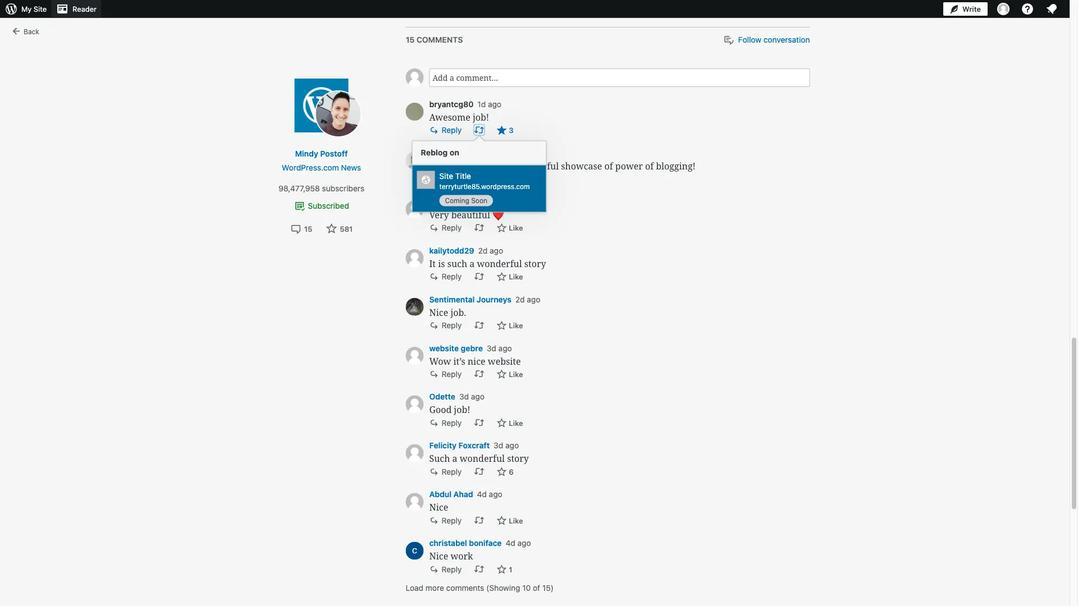 Task type: vqa. For each thing, say whether or not it's contained in the screenshot.
Awesome job! TURN THIS COMMENT INTO ITS OWN POST BUTTON
yes



Task type: describe. For each thing, give the bounding box(es) containing it.
like button for job!
[[497, 418, 523, 430]]

time image
[[1073, 43, 1079, 53]]

felicity
[[429, 441, 457, 451]]

christabel
[[429, 539, 467, 548]]

3d ago link for such a wonderful story
[[494, 441, 519, 451]]

0 vertical spatial comments
[[417, 35, 463, 44]]

reply for very beautiful ❤️
[[442, 223, 462, 232]]

foxcraft
[[459, 441, 490, 451]]

awesome job!
[[429, 111, 489, 123]]

christabel boniface link
[[429, 538, 502, 550]]

manage your notifications image
[[1045, 2, 1059, 16]]

reblog image for job.
[[474, 320, 484, 330]]

awesome
[[429, 111, 471, 123]]

it's
[[454, 355, 465, 367]]

1 horizontal spatial a
[[470, 257, 475, 270]]

6 button
[[497, 467, 514, 478]]

7 like from the top
[[509, 517, 523, 525]]

rajkumarrajofficial image
[[406, 200, 424, 218]]

good
[[429, 404, 452, 416]]

wow
[[429, 355, 451, 367]]

reply button for nice
[[429, 516, 462, 526]]

4d ago link for nice work
[[506, 539, 531, 548]]

3d ago link for wow it's nice website
[[487, 344, 512, 353]]

like button for it's
[[497, 369, 523, 381]]

terryturtle85.wordpress.com
[[439, 183, 530, 191]]

bryantcg80 1d ago
[[429, 99, 502, 109]]

load more comments (showing 10 of 15)
[[406, 584, 554, 593]]

❤️
[[493, 209, 502, 221]]

my
[[21, 5, 32, 13]]

mindy postoff link
[[260, 148, 383, 160]]

good job!
[[429, 404, 470, 416]]

reblog
[[421, 148, 448, 157]]

usikander image
[[406, 152, 424, 170]]

kailytodd29 2d ago
[[429, 246, 503, 255]]

kailytodd29 image
[[406, 249, 424, 267]]

3 button
[[497, 125, 514, 136]]

reply button for excellent story and wonderful showcase of power of blogging!
[[429, 174, 462, 184]]

coming soon
[[445, 197, 488, 205]]

turn this comment into its own post button for it is such a wonderful story
[[474, 271, 484, 282]]

bryantcg80
[[429, 99, 474, 109]]

my site link
[[0, 0, 51, 18]]

odette 3d ago
[[429, 392, 485, 402]]

ago right boniface in the bottom left of the page
[[518, 539, 531, 548]]

felicity foxcraft image
[[406, 445, 424, 463]]

christabel boniface image
[[406, 542, 424, 560]]

journeys
[[477, 295, 512, 304]]

0 vertical spatial site
[[34, 5, 47, 13]]

ahad
[[454, 490, 473, 499]]

wow it's nice website
[[429, 355, 521, 367]]

mindy postoff image
[[315, 90, 362, 138]]

reply for excellent story and wonderful showcase of power of blogging!
[[442, 174, 462, 183]]

and
[[495, 160, 512, 172]]

like button for story
[[497, 174, 523, 185]]

4d for nice work
[[506, 539, 516, 548]]

1 vertical spatial comments
[[446, 584, 484, 593]]

site title terryturtle85.wordpress.com
[[439, 171, 530, 191]]

0 horizontal spatial a
[[453, 453, 458, 465]]

2 vertical spatial wonderful
[[460, 453, 505, 465]]

ago right journeys
[[527, 295, 541, 304]]

usikander link
[[429, 147, 469, 159]]

1 vertical spatial story
[[525, 257, 546, 270]]

15 for 15
[[304, 225, 312, 233]]

coming
[[445, 197, 469, 205]]

wordpress.com
[[282, 163, 339, 172]]

nice for nice
[[429, 502, 448, 514]]

work
[[451, 551, 473, 563]]

write
[[963, 5, 981, 13]]

bryantcg80 image
[[406, 103, 424, 121]]

beautiful
[[451, 209, 490, 221]]

job.
[[451, 306, 466, 318]]

abdul ahad 4d ago
[[429, 490, 503, 499]]

it is such a wonderful story
[[429, 257, 546, 270]]

title
[[456, 171, 471, 181]]

nice job.
[[429, 306, 466, 318]]

reblog image for beautiful
[[474, 223, 484, 233]]

tooltip containing reblog on
[[412, 135, 547, 213]]

gebre
[[461, 344, 483, 353]]

sentimental
[[429, 295, 475, 304]]

postoff
[[320, 149, 348, 158]]

reply button for nice job.
[[429, 320, 462, 331]]

of for 15)
[[533, 584, 540, 593]]

like for job!
[[509, 419, 523, 427]]

reply for nice job.
[[442, 321, 462, 330]]

like button for is
[[497, 271, 523, 283]]

rajkumarrajofficial 2d ago
[[429, 197, 527, 206]]

4 reblog image from the top
[[474, 516, 484, 526]]

reader
[[73, 5, 97, 13]]

mindy postoff wordpress.com news
[[282, 149, 361, 172]]

kailytodd29 link
[[429, 245, 474, 257]]

like for is
[[509, 272, 523, 281]]

15 for 15 comments
[[406, 35, 415, 44]]

reply for it is such a wonderful story
[[442, 272, 462, 281]]

2 vertical spatial story
[[507, 453, 529, 465]]

blogging!
[[656, 160, 696, 172]]

news
[[341, 163, 361, 172]]

3d for nice
[[487, 344, 497, 353]]

write link
[[944, 0, 988, 18]]

4d ago link for nice
[[477, 490, 503, 499]]

on
[[450, 148, 459, 157]]

turn this comment into its own post button for very beautiful ❤️
[[474, 223, 484, 233]]

excellent story and wonderful showcase of power of blogging!
[[429, 160, 696, 172]]

reply button for such a wonderful story
[[429, 467, 462, 478]]

back
[[24, 28, 39, 35]]

abdul ahad link
[[429, 489, 473, 501]]

like for it's
[[509, 370, 523, 379]]

my site
[[21, 5, 47, 13]]

reblog image for excellent
[[474, 174, 484, 184]]

soon
[[471, 197, 488, 205]]

3d for wonderful
[[494, 441, 503, 451]]

nice
[[468, 355, 486, 367]]

nice for nice job.
[[429, 306, 448, 318]]

98,477,958
[[279, 184, 320, 193]]

581
[[340, 225, 353, 233]]



Task type: locate. For each thing, give the bounding box(es) containing it.
turn this comment into its own post button up foxcraft at the bottom left
[[474, 418, 484, 428]]

site left title
[[439, 171, 453, 181]]

1d
[[478, 99, 486, 109]]

conversation
[[764, 35, 810, 44]]

a down kailytodd29 2d ago
[[470, 257, 475, 270]]

comments right more
[[446, 584, 484, 593]]

0 horizontal spatial 15
[[304, 225, 312, 233]]

reblog image down it is such a wonderful story at the top of page
[[474, 271, 484, 282]]

like for beautiful
[[509, 224, 523, 232]]

website up "wow"
[[429, 344, 459, 353]]

subscribed
[[308, 201, 349, 211]]

reblog image for work
[[474, 565, 484, 575]]

turn this comment into its own post button for nice
[[474, 516, 484, 526]]

load more comments (showing 10 of 15) button
[[406, 584, 554, 593]]

1 vertical spatial job!
[[454, 404, 470, 416]]

1 vertical spatial 3d
[[459, 392, 469, 402]]

reblog image down such a wonderful story
[[474, 467, 484, 477]]

help image
[[1021, 2, 1035, 16]]

a
[[470, 257, 475, 270], [453, 453, 458, 465]]

1 horizontal spatial 4d ago link
[[506, 539, 531, 548]]

2d ago link for ❤️
[[502, 197, 527, 206]]

wonderful right and
[[514, 160, 559, 172]]

reply for wow it's nice website
[[442, 370, 462, 379]]

like
[[509, 175, 523, 183], [509, 224, 523, 232], [509, 272, 523, 281], [509, 321, 523, 330], [509, 370, 523, 379], [509, 419, 523, 427], [509, 517, 523, 525]]

1 button
[[497, 564, 513, 576]]

reply button for nice work
[[429, 565, 462, 575]]

0 vertical spatial website
[[429, 344, 459, 353]]

like for story
[[509, 175, 523, 183]]

of left the power
[[605, 160, 613, 172]]

4 reblog image from the top
[[474, 369, 484, 379]]

ago up wow it's nice website
[[499, 344, 512, 353]]

10
[[523, 584, 531, 593]]

2 like from the top
[[509, 224, 523, 232]]

0 vertical spatial 3d
[[487, 344, 497, 353]]

is
[[438, 257, 445, 270]]

3d up the good job!
[[459, 392, 469, 402]]

reblog image for it
[[474, 271, 484, 282]]

10 reply from the top
[[442, 565, 462, 574]]

2 vertical spatial 3d
[[494, 441, 503, 451]]

reblog image for awesome
[[474, 125, 484, 135]]

comments up terry turtle image
[[417, 35, 463, 44]]

reply button up christabel
[[429, 516, 462, 526]]

0 horizontal spatial 4d
[[477, 490, 487, 499]]

reblog image for a
[[474, 467, 484, 477]]

10 reply button from the top
[[429, 565, 462, 575]]

kailytodd29
[[429, 246, 474, 255]]

turn this comment into its own post button up gebre
[[474, 320, 484, 330]]

6
[[509, 468, 514, 476]]

turn this comment into its own post button down such a wonderful story
[[474, 467, 484, 477]]

turn this comment into its own post button for nice job.
[[474, 320, 484, 330]]

1 nice from the top
[[429, 306, 448, 318]]

christabel boniface 4d ago
[[429, 539, 531, 548]]

turn this comment into its own post button down awesome job!
[[474, 125, 484, 135]]

ago right 1d at top
[[488, 99, 502, 109]]

0 horizontal spatial 2d
[[478, 246, 488, 255]]

nice work
[[429, 551, 473, 563]]

such a wonderful story
[[429, 453, 529, 465]]

reblog image for wow
[[474, 369, 484, 379]]

8 reply button from the top
[[429, 467, 462, 478]]

turn this comment into its own post button down nice
[[474, 369, 484, 379]]

like down and
[[509, 175, 523, 183]]

1 reblog image from the top
[[474, 125, 484, 135]]

boniface
[[469, 539, 502, 548]]

turn this comment into its own post button for nice work
[[474, 565, 484, 575]]

3 reblog image from the top
[[474, 467, 484, 477]]

reply button for it is such a wonderful story
[[429, 271, 462, 282]]

job! for good job!
[[454, 404, 470, 416]]

such
[[448, 257, 467, 270]]

sentimental journeys link
[[429, 294, 512, 305]]

3d right gebre
[[487, 344, 497, 353]]

reblog image down the beautiful
[[474, 223, 484, 233]]

2 vertical spatial nice
[[429, 551, 448, 563]]

website gebre image
[[406, 347, 424, 365]]

1 vertical spatial a
[[453, 453, 458, 465]]

odette image
[[406, 396, 424, 414]]

reblog on
[[421, 148, 459, 157]]

1d ago link
[[478, 99, 502, 109]]

2 horizontal spatial of
[[645, 160, 654, 172]]

of right the 10
[[533, 584, 540, 593]]

8 turn this comment into its own post button from the top
[[474, 467, 484, 477]]

reblog image
[[474, 223, 484, 233], [474, 320, 484, 330], [474, 467, 484, 477], [474, 516, 484, 526], [474, 565, 484, 575]]

a down felicity foxcraft link
[[453, 453, 458, 465]]

reply for nice
[[442, 516, 462, 525]]

turn this comment into its own post button down it is such a wonderful story at the top of page
[[474, 271, 484, 282]]

2 nice from the top
[[429, 502, 448, 514]]

2 reblog image from the top
[[474, 174, 484, 184]]

subscribers
[[322, 184, 365, 193]]

3 reply button from the top
[[429, 223, 462, 233]]

my profile image
[[998, 3, 1010, 15]]

turn this comment into its own post button for excellent story and wonderful showcase of power of blogging!
[[474, 174, 484, 184]]

2d for such
[[478, 246, 488, 255]]

usikander
[[429, 148, 469, 158]]

2d right journeys
[[516, 295, 525, 304]]

reblog image up christabel boniface 4d ago
[[474, 516, 484, 526]]

like up it is such a wonderful story at the top of page
[[509, 224, 523, 232]]

terry turtle image
[[406, 69, 424, 87]]

mindy
[[295, 149, 318, 158]]

like up christabel boniface 4d ago
[[509, 517, 523, 525]]

0 vertical spatial 2d ago link
[[502, 197, 527, 206]]

0 vertical spatial a
[[470, 257, 475, 270]]

reply button for very beautiful ❤️
[[429, 223, 462, 233]]

job!
[[473, 111, 489, 123], [454, 404, 470, 416]]

load
[[406, 584, 424, 593]]

nice
[[429, 306, 448, 318], [429, 502, 448, 514], [429, 551, 448, 563]]

4d for nice
[[477, 490, 487, 499]]

3 like button from the top
[[497, 271, 523, 283]]

reply button
[[429, 125, 462, 136], [429, 174, 462, 184], [429, 223, 462, 233], [429, 271, 462, 282], [429, 320, 462, 331], [429, 369, 462, 380], [429, 418, 462, 429], [429, 467, 462, 478], [429, 516, 462, 526], [429, 565, 462, 575]]

0 vertical spatial wonderful
[[514, 160, 559, 172]]

3d ago link up the good job!
[[459, 392, 485, 402]]

4 turn this comment into its own post button from the top
[[474, 271, 484, 282]]

wonderful down kailytodd29 2d ago
[[477, 257, 522, 270]]

3 turn this comment into its own post button from the top
[[474, 223, 484, 233]]

2d ago link up it is such a wonderful story at the top of page
[[478, 246, 503, 255]]

3 nice from the top
[[429, 551, 448, 563]]

6 reply button from the top
[[429, 369, 462, 380]]

5 reblog image from the top
[[474, 418, 484, 428]]

5 reply button from the top
[[429, 320, 462, 331]]

reblog image
[[474, 125, 484, 135], [474, 174, 484, 184], [474, 271, 484, 282], [474, 369, 484, 379], [474, 418, 484, 428]]

like button down wow it's nice website
[[497, 369, 523, 381]]

2 horizontal spatial 2d
[[516, 295, 525, 304]]

1 vertical spatial 2d
[[478, 246, 488, 255]]

1 horizontal spatial site
[[439, 171, 453, 181]]

2 vertical spatial 2d
[[516, 295, 525, 304]]

0 horizontal spatial job!
[[454, 404, 470, 416]]

wordpress.com news link
[[260, 162, 383, 174]]

2d ago link down terryturtle85.wordpress.com
[[502, 197, 527, 206]]

reply button down nice work
[[429, 565, 462, 575]]

site right my
[[34, 5, 47, 13]]

of right the power
[[645, 160, 654, 172]]

2 reply button from the top
[[429, 174, 462, 184]]

1 reblog image from the top
[[474, 223, 484, 233]]

0 vertical spatial 3d ago link
[[487, 344, 512, 353]]

rajkumarrajofficial
[[429, 197, 498, 206]]

excellent
[[429, 160, 469, 172]]

7 turn this comment into its own post button from the top
[[474, 418, 484, 428]]

nice down abdul
[[429, 502, 448, 514]]

reblog image up foxcraft at the bottom left
[[474, 418, 484, 428]]

1 vertical spatial website
[[488, 355, 521, 367]]

(showing
[[487, 584, 520, 593]]

like down journeys
[[509, 321, 523, 330]]

reblog image down awesome job!
[[474, 125, 484, 135]]

2d
[[502, 197, 512, 206], [478, 246, 488, 255], [516, 295, 525, 304]]

website right nice
[[488, 355, 521, 367]]

abdul
[[429, 490, 452, 499]]

2 like button from the top
[[497, 222, 523, 234]]

job! down odette 3d ago
[[454, 404, 470, 416]]

2 vertical spatial 3d ago link
[[494, 441, 519, 451]]

job! down 1d at top
[[473, 111, 489, 123]]

Add a comment… text field
[[429, 69, 810, 87]]

it
[[429, 257, 436, 270]]

4d ago link right ahad
[[477, 490, 503, 499]]

1 vertical spatial 2d ago link
[[478, 246, 503, 255]]

site
[[34, 5, 47, 13], [439, 171, 453, 181]]

sentimental journeys 2d ago
[[429, 295, 541, 304]]

abdul ahad image
[[406, 494, 424, 512]]

6 turn this comment into its own post button from the top
[[474, 369, 484, 379]]

2 reply from the top
[[442, 174, 462, 183]]

like down it is such a wonderful story at the top of page
[[509, 272, 523, 281]]

ago down the 6 button
[[489, 490, 503, 499]]

ago up 6
[[506, 441, 519, 451]]

0 vertical spatial job!
[[473, 111, 489, 123]]

odette
[[429, 392, 456, 402]]

reply button down such
[[429, 467, 462, 478]]

1 reply button from the top
[[429, 125, 462, 136]]

1 reply from the top
[[442, 125, 462, 135]]

5 reply from the top
[[442, 321, 462, 330]]

2d ago link
[[502, 197, 527, 206], [478, 246, 503, 255], [516, 295, 541, 304]]

like button down ❤️
[[497, 222, 523, 234]]

ago right 'odette'
[[471, 392, 485, 402]]

1 horizontal spatial 15
[[406, 35, 415, 44]]

turn this comment into its own post button up load more comments (showing 10 of 15) button
[[474, 565, 484, 575]]

2d ago link right journeys
[[516, 295, 541, 304]]

2 reblog image from the top
[[474, 320, 484, 330]]

follow conversation
[[738, 35, 810, 44]]

4d ago link
[[477, 490, 503, 499], [506, 539, 531, 548]]

wonderful down foxcraft at the bottom left
[[460, 453, 505, 465]]

2 vertical spatial 2d ago link
[[516, 295, 541, 304]]

reblog image right title
[[474, 174, 484, 184]]

felicity foxcraft 3d ago
[[429, 441, 519, 451]]

0 vertical spatial nice
[[429, 306, 448, 318]]

ago up it is such a wonderful story at the top of page
[[490, 246, 503, 255]]

turn this comment into its own post button down the beautiful
[[474, 223, 484, 233]]

nice down sentimental
[[429, 306, 448, 318]]

group
[[406, 69, 810, 87]]

like for job.
[[509, 321, 523, 330]]

subscribed button
[[291, 197, 352, 215]]

turn this comment into its own post button
[[474, 125, 484, 135], [474, 174, 484, 184], [474, 223, 484, 233], [474, 271, 484, 282], [474, 320, 484, 330], [474, 369, 484, 379], [474, 418, 484, 428], [474, 467, 484, 477], [474, 516, 484, 526], [474, 565, 484, 575]]

site inside site title terryturtle85.wordpress.com
[[439, 171, 453, 181]]

reply button down awesome
[[429, 125, 462, 136]]

1 vertical spatial site
[[439, 171, 453, 181]]

back button
[[0, 18, 62, 45]]

10 turn this comment into its own post button from the top
[[474, 565, 484, 575]]

1 vertical spatial wonderful
[[477, 257, 522, 270]]

0 vertical spatial story
[[471, 160, 493, 172]]

like up 'felicity foxcraft 3d ago'
[[509, 419, 523, 427]]

nice for nice work
[[429, 551, 448, 563]]

3d ago link for good job!
[[459, 392, 485, 402]]

reply button down the good job!
[[429, 418, 462, 429]]

reader link
[[51, 0, 101, 18]]

7 reply from the top
[[442, 418, 462, 428]]

3 reblog image from the top
[[474, 271, 484, 282]]

0 horizontal spatial website
[[429, 344, 459, 353]]

reply button down nice job.
[[429, 320, 462, 331]]

power
[[616, 160, 643, 172]]

1 vertical spatial 4d
[[506, 539, 516, 548]]

reply for such a wonderful story
[[442, 467, 462, 477]]

like down wow it's nice website
[[509, 370, 523, 379]]

like button up 'felicity foxcraft 3d ago'
[[497, 418, 523, 430]]

of for power
[[605, 160, 613, 172]]

turn this comment into its own post button for such a wonderful story
[[474, 467, 484, 477]]

0 horizontal spatial 4d ago link
[[477, 490, 503, 499]]

0 vertical spatial 4d ago link
[[477, 490, 503, 499]]

follow
[[738, 35, 762, 44]]

0 horizontal spatial site
[[34, 5, 47, 13]]

4 like button from the top
[[497, 320, 523, 332]]

reblog image for good
[[474, 418, 484, 428]]

reblog image down nice
[[474, 369, 484, 379]]

website
[[429, 344, 459, 353], [488, 355, 521, 367]]

turn this comment into its own post button for wow it's nice website
[[474, 369, 484, 379]]

like button down it is such a wonderful story at the top of page
[[497, 271, 523, 283]]

2d ago link for such
[[478, 246, 503, 255]]

more
[[426, 584, 444, 593]]

turn this comment into its own post button right title
[[474, 174, 484, 184]]

98,477,958 subscribers
[[279, 184, 365, 193]]

reblog image up gebre
[[474, 320, 484, 330]]

reply button down "wow"
[[429, 369, 462, 380]]

very
[[429, 209, 449, 221]]

like button down journeys
[[497, 320, 523, 332]]

4d ago link up 1
[[506, 539, 531, 548]]

3 like from the top
[[509, 272, 523, 281]]

3d up such a wonderful story
[[494, 441, 503, 451]]

5 reblog image from the top
[[474, 565, 484, 575]]

4d right boniface in the bottom left of the page
[[506, 539, 516, 548]]

1 horizontal spatial of
[[605, 160, 613, 172]]

sentimental journeys image
[[406, 298, 424, 316]]

9 reply from the top
[[442, 516, 462, 525]]

15 down subscribed button
[[304, 225, 312, 233]]

turn this comment into its own post button for awesome job!
[[474, 125, 484, 135]]

like button for beautiful
[[497, 222, 523, 234]]

turn this comment into its own post button for good job!
[[474, 418, 484, 428]]

1 vertical spatial nice
[[429, 502, 448, 514]]

1 vertical spatial 3d ago link
[[459, 392, 485, 402]]

odette link
[[429, 391, 456, 403]]

reply button down is
[[429, 271, 462, 282]]

1 vertical spatial 15
[[304, 225, 312, 233]]

5 turn this comment into its own post button from the top
[[474, 320, 484, 330]]

6 reply from the top
[[442, 370, 462, 379]]

1 horizontal spatial 4d
[[506, 539, 516, 548]]

4 reply button from the top
[[429, 271, 462, 282]]

reply button down "very"
[[429, 223, 462, 233]]

4 like from the top
[[509, 321, 523, 330]]

4 reply from the top
[[442, 272, 462, 281]]

1 like button from the top
[[497, 174, 523, 185]]

1 turn this comment into its own post button from the top
[[474, 125, 484, 135]]

reply button for awesome job!
[[429, 125, 462, 136]]

ago down terryturtle85.wordpress.com
[[514, 197, 527, 206]]

reply button down excellent
[[429, 174, 462, 184]]

reply button for wow it's nice website
[[429, 369, 462, 380]]

website gebre 3d ago
[[429, 344, 512, 353]]

tooltip
[[412, 135, 547, 213]]

1 horizontal spatial 2d
[[502, 197, 512, 206]]

1
[[509, 566, 513, 574]]

turn this comment into its own post button up christabel boniface 4d ago
[[474, 516, 484, 526]]

reply for good job!
[[442, 418, 462, 428]]

reblog image up load more comments (showing 10 of 15) button
[[474, 565, 484, 575]]

0 vertical spatial 4d
[[477, 490, 487, 499]]

1 like from the top
[[509, 175, 523, 183]]

such
[[429, 453, 450, 465]]

3d ago link up wow it's nice website
[[487, 344, 512, 353]]

2d for ❤️
[[502, 197, 512, 206]]

9 reply button from the top
[[429, 516, 462, 526]]

showcase
[[561, 160, 602, 172]]

7 like button from the top
[[497, 515, 523, 527]]

2d up it is such a wonderful story at the top of page
[[478, 246, 488, 255]]

8 reply from the top
[[442, 467, 462, 477]]

6 like from the top
[[509, 419, 523, 427]]

4d right ahad
[[477, 490, 487, 499]]

6 like button from the top
[[497, 418, 523, 430]]

7 reply button from the top
[[429, 418, 462, 429]]

0 vertical spatial 2d
[[502, 197, 512, 206]]

5 like button from the top
[[497, 369, 523, 381]]

reply for awesome job!
[[442, 125, 462, 135]]

nice down christabel
[[429, 551, 448, 563]]

website gebre link
[[429, 343, 483, 354]]

3 reply from the top
[[442, 223, 462, 232]]

reply for nice work
[[442, 565, 462, 574]]

0 horizontal spatial of
[[533, 584, 540, 593]]

1 horizontal spatial website
[[488, 355, 521, 367]]

15 comments
[[406, 35, 463, 44]]

1 vertical spatial 4d ago link
[[506, 539, 531, 548]]

0 vertical spatial 15
[[406, 35, 415, 44]]

like button down and
[[497, 174, 523, 185]]

like button up boniface in the bottom left of the page
[[497, 515, 523, 527]]

2d down terryturtle85.wordpress.com
[[502, 197, 512, 206]]

3d ago link up the 6 button
[[494, 441, 519, 451]]

2 turn this comment into its own post button from the top
[[474, 174, 484, 184]]

15)
[[543, 584, 554, 593]]

15 up terry turtle image
[[406, 35, 415, 44]]

reply button for good job!
[[429, 418, 462, 429]]

9 turn this comment into its own post button from the top
[[474, 516, 484, 526]]

job! for awesome job!
[[473, 111, 489, 123]]

1 horizontal spatial job!
[[473, 111, 489, 123]]

like button for job.
[[497, 320, 523, 332]]

5 like from the top
[[509, 370, 523, 379]]



